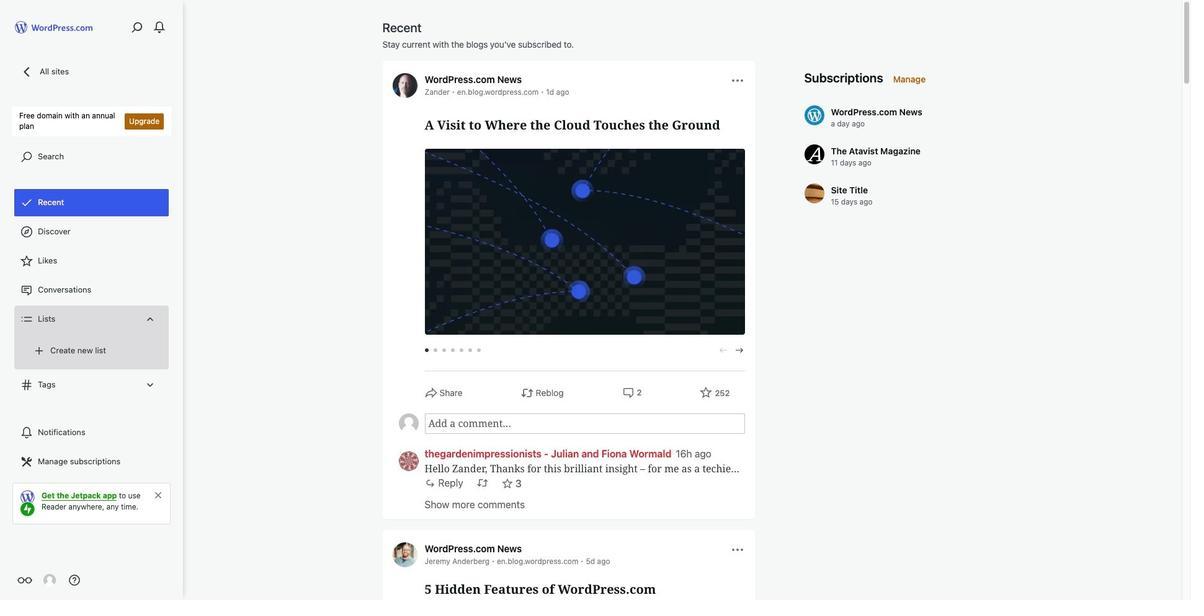 Task type: describe. For each thing, give the bounding box(es) containing it.
toggle menu image
[[730, 543, 745, 558]]

toggle menu image
[[730, 73, 745, 88]]

zander image
[[392, 73, 417, 98]]

previous image
[[717, 345, 729, 356]]

next image
[[734, 345, 745, 356]]

jeremy anderberg image
[[392, 543, 417, 568]]

thegardenimpressionists - julian and fiona wormald image
[[399, 452, 418, 471]]



Task type: locate. For each thing, give the bounding box(es) containing it.
reader image
[[17, 573, 32, 588]]

keyboard_arrow_down image
[[144, 313, 156, 325], [144, 379, 156, 391]]

1 horizontal spatial jeremy miller image
[[399, 414, 418, 434]]

1 vertical spatial jeremy miller image
[[43, 574, 56, 587]]

main content
[[382, 20, 1191, 600]]

pager controls element
[[425, 345, 745, 356]]

Add a comment… text field
[[425, 414, 745, 434]]

jeremy miller image up thegardenimpressionists - julian and fiona wormald icon
[[399, 414, 418, 434]]

0 horizontal spatial jeremy miller image
[[43, 574, 56, 587]]

2 keyboard_arrow_down image from the top
[[144, 379, 156, 391]]

0 vertical spatial jeremy miller image
[[399, 414, 418, 434]]

group
[[399, 414, 745, 434]]

jeremy miller image
[[399, 414, 418, 434], [43, 574, 56, 587]]

jeremy miller image right reader icon on the left bottom
[[43, 574, 56, 587]]

1 keyboard_arrow_down image from the top
[[144, 313, 156, 325]]

dismiss image
[[153, 490, 163, 500]]

0 vertical spatial keyboard_arrow_down image
[[144, 313, 156, 325]]

reblog image
[[477, 478, 488, 489]]

1 vertical spatial keyboard_arrow_down image
[[144, 379, 156, 391]]



Task type: vqa. For each thing, say whether or not it's contained in the screenshot.
bottom Jeremy Miller ICON
yes



